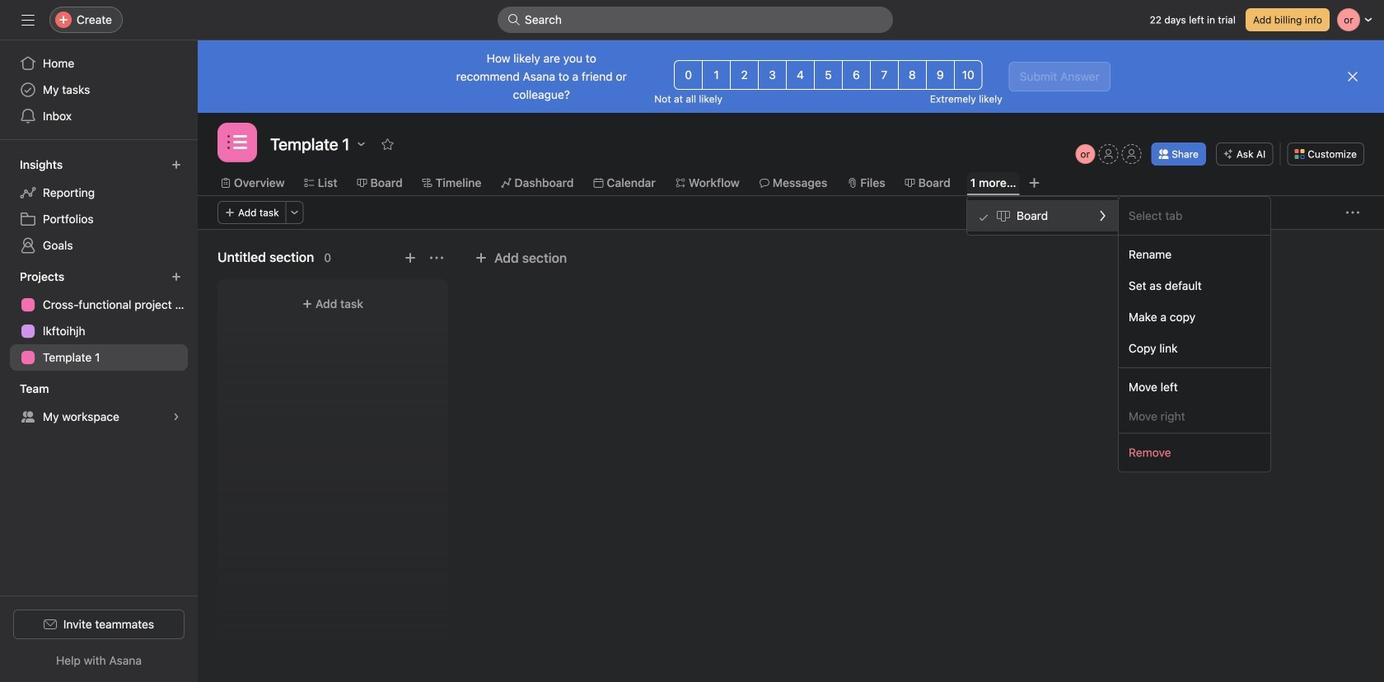 Task type: vqa. For each thing, say whether or not it's contained in the screenshot.
in within button
no



Task type: locate. For each thing, give the bounding box(es) containing it.
None radio
[[703, 60, 731, 90], [731, 60, 759, 90], [759, 60, 787, 90], [786, 60, 815, 90], [814, 60, 843, 90], [870, 60, 899, 90], [926, 60, 955, 90], [703, 60, 731, 90], [731, 60, 759, 90], [759, 60, 787, 90], [786, 60, 815, 90], [814, 60, 843, 90], [870, 60, 899, 90], [926, 60, 955, 90]]

list box
[[498, 7, 894, 33]]

new project or portfolio image
[[171, 272, 181, 282]]

projects element
[[0, 262, 198, 374]]

add tab image
[[1029, 176, 1042, 190]]

None radio
[[675, 60, 703, 90], [842, 60, 871, 90], [898, 60, 927, 90], [954, 60, 983, 90], [675, 60, 703, 90], [842, 60, 871, 90], [898, 60, 927, 90], [954, 60, 983, 90]]

option group
[[675, 60, 983, 90]]

new insights image
[[171, 160, 181, 170]]

manage project members image
[[1076, 144, 1096, 164]]

menu item
[[968, 200, 1119, 232], [1119, 200, 1271, 232], [1119, 403, 1271, 430]]

list image
[[228, 133, 247, 153]]



Task type: describe. For each thing, give the bounding box(es) containing it.
add task image
[[404, 251, 417, 265]]

insights element
[[0, 150, 198, 262]]

hide sidebar image
[[21, 13, 35, 26]]

teams element
[[0, 374, 198, 434]]

dismiss image
[[1347, 70, 1360, 83]]

see details, my workspace image
[[171, 412, 181, 422]]

global element
[[0, 40, 198, 139]]

more actions image
[[1347, 206, 1360, 219]]

prominent image
[[508, 13, 521, 26]]

add to starred image
[[381, 138, 394, 151]]



